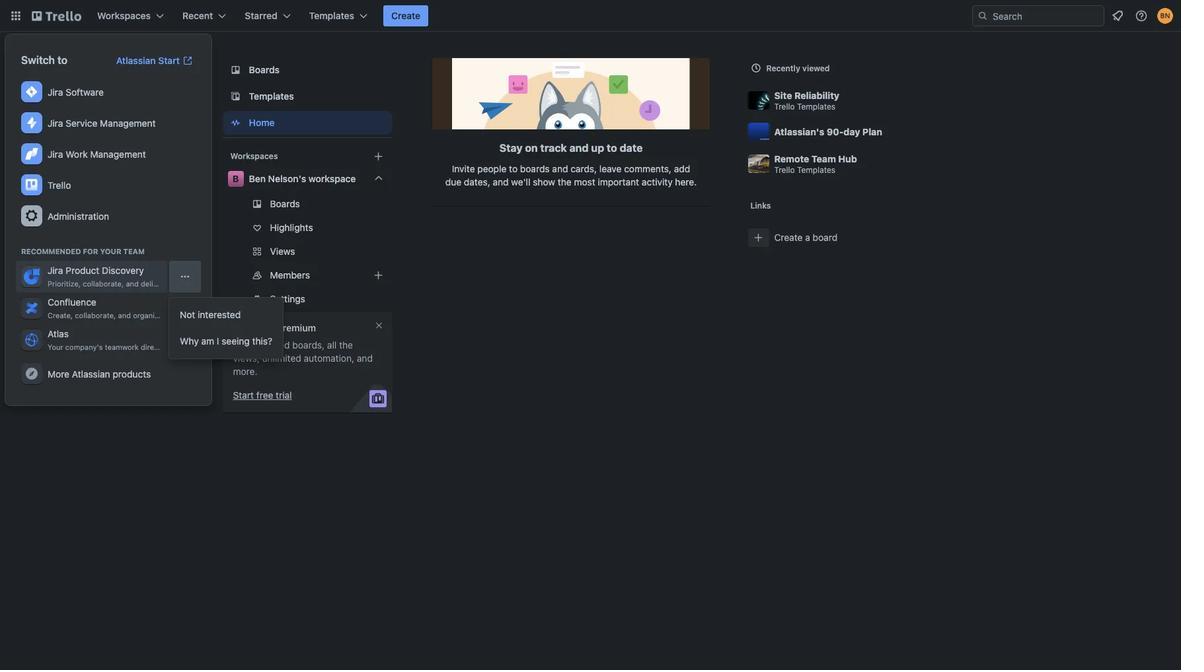 Task type: vqa. For each thing, say whether or not it's contained in the screenshot.
trial on the left bottom
yes



Task type: locate. For each thing, give the bounding box(es) containing it.
trello up this?
[[250, 323, 275, 334]]

trello inside remote team hub trello templates
[[775, 165, 795, 175]]

templates up home
[[249, 91, 294, 102]]

home image
[[228, 115, 244, 131]]

templates down reliability
[[798, 101, 836, 111]]

and down discovery
[[126, 280, 139, 288]]

administration link
[[16, 201, 201, 232]]

group
[[169, 298, 283, 359]]

and left 'up' on the top of page
[[570, 142, 589, 154]]

more atlassian products link
[[16, 359, 201, 390]]

get
[[233, 340, 249, 351]]

confluence create, collaborate, and organize your work
[[48, 297, 199, 320]]

1 vertical spatial management
[[90, 148, 146, 160]]

1 vertical spatial team
[[123, 247, 145, 256]]

1 horizontal spatial create
[[775, 232, 803, 243]]

start inside "link"
[[158, 55, 180, 66]]

unlimited
[[251, 340, 290, 351], [262, 353, 302, 364]]

start
[[158, 55, 180, 66], [233, 390, 254, 401]]

create for create
[[391, 10, 421, 21]]

1 boards link from the top
[[223, 58, 392, 82]]

atlas your company's teamwork directory
[[48, 329, 172, 352]]

all
[[327, 340, 337, 351]]

collaborate, down confluence
[[75, 311, 116, 320]]

collaborate, inside jira product discovery prioritize, collaborate, and deliver new ideas
[[83, 280, 124, 288]]

create a board button
[[743, 222, 969, 254]]

boards link
[[223, 58, 392, 82], [223, 194, 392, 215]]

0 horizontal spatial create
[[391, 10, 421, 21]]

boards link for templates
[[223, 58, 392, 82]]

why am i seeing this?
[[180, 336, 272, 347]]

jira
[[48, 86, 63, 98], [48, 117, 63, 129], [48, 148, 63, 160], [48, 265, 63, 276]]

1 vertical spatial boards link
[[223, 194, 392, 215]]

trello link
[[16, 170, 201, 201]]

create a board
[[775, 232, 838, 243]]

templates down remote
[[798, 165, 836, 175]]

jira left work
[[48, 148, 63, 160]]

collaborate, down discovery
[[83, 280, 124, 288]]

2 horizontal spatial to
[[607, 142, 617, 154]]

1 horizontal spatial atlassian
[[116, 55, 156, 66]]

atlassian's 90-day plan
[[775, 126, 883, 137]]

invite people to boards and cards, leave comments, add due dates, and we'll show the most important activity here.
[[445, 163, 697, 188]]

why am i seeing this? button
[[169, 329, 283, 355]]

unlimited down this?
[[262, 353, 302, 364]]

jira left service
[[48, 117, 63, 129]]

2 boards link from the top
[[223, 194, 392, 215]]

stay
[[500, 142, 523, 154]]

jira left software
[[48, 86, 63, 98]]

links
[[751, 201, 771, 211]]

1 horizontal spatial to
[[509, 163, 518, 175]]

interested
[[198, 309, 241, 321]]

more.
[[233, 366, 258, 377]]

boards up the highlights
[[270, 198, 300, 210]]

0 vertical spatial workspaces
[[97, 10, 151, 21]]

start down recent popup button
[[158, 55, 180, 66]]

your
[[100, 247, 121, 256], [48, 343, 63, 352]]

0 horizontal spatial team
[[123, 247, 145, 256]]

back to home image
[[32, 5, 81, 26]]

i
[[217, 336, 219, 347]]

create inside create button
[[391, 10, 421, 21]]

templates right the starred popup button
[[309, 10, 354, 21]]

seeing
[[222, 336, 250, 347]]

and down people
[[493, 177, 509, 188]]

to
[[57, 54, 67, 66], [607, 142, 617, 154], [509, 163, 518, 175]]

team inside remote team hub trello templates
[[812, 153, 836, 164]]

recently viewed
[[767, 63, 830, 73]]

0 horizontal spatial workspaces
[[97, 10, 151, 21]]

jira product discovery prioritize, collaborate, and deliver new ideas
[[48, 265, 201, 288]]

0 horizontal spatial the
[[339, 340, 353, 351]]

starred button
[[237, 5, 299, 26]]

to right 'up' on the top of page
[[607, 142, 617, 154]]

day
[[844, 126, 861, 137]]

more atlassian products
[[48, 369, 151, 380]]

1 jira from the top
[[48, 86, 63, 98]]

up
[[591, 142, 604, 154]]

and left organize
[[118, 311, 131, 320]]

the inside invite people to boards and cards, leave comments, add due dates, and we'll show the most important activity here.
[[558, 177, 572, 188]]

viewed
[[803, 63, 830, 73]]

administration
[[48, 211, 109, 222]]

1 vertical spatial the
[[339, 340, 353, 351]]

management down jira software link
[[100, 117, 156, 129]]

stay on track and up to date
[[500, 142, 643, 154]]

1 vertical spatial boards
[[270, 198, 300, 210]]

templates inside site reliability trello templates
[[798, 101, 836, 111]]

1 horizontal spatial team
[[812, 153, 836, 164]]

discovery
[[102, 265, 144, 276]]

ideas
[[182, 280, 201, 288]]

cards,
[[571, 163, 597, 175]]

create inside the create a board 'button'
[[775, 232, 803, 243]]

2 jira from the top
[[48, 117, 63, 129]]

your right for
[[100, 247, 121, 256]]

unlimited up views,
[[251, 340, 290, 351]]

templates
[[309, 10, 354, 21], [249, 91, 294, 102], [798, 101, 836, 111], [798, 165, 836, 175]]

important
[[598, 177, 639, 188]]

atlassian's
[[775, 126, 825, 137]]

trello down remote
[[775, 165, 795, 175]]

prioritize,
[[48, 280, 81, 288]]

organize
[[133, 311, 163, 320]]

0 vertical spatial create
[[391, 10, 421, 21]]

team left "hub"
[[812, 153, 836, 164]]

management inside the jira work management link
[[90, 148, 146, 160]]

management for jira work management
[[90, 148, 146, 160]]

open information menu image
[[1135, 9, 1148, 22]]

and right automation,
[[357, 353, 373, 364]]

1 horizontal spatial start
[[233, 390, 254, 401]]

and inside confluence create, collaborate, and organize your work
[[118, 311, 131, 320]]

0 vertical spatial management
[[100, 117, 156, 129]]

boards link up highlights link at the left top of the page
[[223, 194, 392, 215]]

starred
[[245, 10, 277, 21]]

settings image
[[24, 208, 40, 224]]

jira up prioritize,
[[48, 265, 63, 276]]

1 vertical spatial create
[[775, 232, 803, 243]]

trello down work
[[48, 179, 71, 191]]

atlassian up jira software link
[[116, 55, 156, 66]]

0 horizontal spatial to
[[57, 54, 67, 66]]

your inside 'atlas your company's teamwork directory'
[[48, 343, 63, 352]]

create
[[391, 10, 421, 21], [775, 232, 803, 243]]

0 horizontal spatial start
[[158, 55, 180, 66]]

your down atlas
[[48, 343, 63, 352]]

jira for jira software
[[48, 86, 63, 98]]

product
[[66, 265, 99, 276]]

0 vertical spatial collaborate,
[[83, 280, 124, 288]]

highlights
[[270, 222, 313, 233]]

2 vertical spatial to
[[509, 163, 518, 175]]

0 vertical spatial start
[[158, 55, 180, 66]]

1 vertical spatial collaborate,
[[75, 311, 116, 320]]

work
[[182, 311, 199, 320]]

0 horizontal spatial your
[[48, 343, 63, 352]]

0 horizontal spatial atlassian
[[72, 369, 110, 380]]

the right all
[[339, 340, 353, 351]]

and up show
[[552, 163, 568, 175]]

0 vertical spatial atlassian
[[116, 55, 156, 66]]

jira work management link
[[16, 139, 201, 170]]

on
[[525, 142, 538, 154]]

3 jira from the top
[[48, 148, 63, 160]]

atlassian
[[116, 55, 156, 66], [72, 369, 110, 380]]

ben nelson (bennelson96) image
[[1158, 8, 1173, 24]]

trello down site
[[775, 101, 795, 111]]

0 vertical spatial your
[[100, 247, 121, 256]]

0 vertical spatial boards link
[[223, 58, 392, 82]]

not
[[180, 309, 195, 321]]

0 vertical spatial the
[[558, 177, 572, 188]]

team up discovery
[[123, 247, 145, 256]]

collaborate,
[[83, 280, 124, 288], [75, 311, 116, 320]]

new
[[166, 280, 180, 288]]

1 horizontal spatial workspaces
[[231, 151, 278, 161]]

1 vertical spatial your
[[48, 343, 63, 352]]

1 horizontal spatial the
[[558, 177, 572, 188]]

0 vertical spatial boards
[[249, 64, 280, 75]]

management inside jira service management link
[[100, 117, 156, 129]]

switch
[[21, 54, 55, 66]]

1 vertical spatial atlassian
[[72, 369, 110, 380]]

here.
[[675, 177, 697, 188]]

forward image
[[389, 268, 405, 284]]

the
[[558, 177, 572, 188], [339, 340, 353, 351]]

software
[[66, 86, 104, 98]]

create for create a board
[[775, 232, 803, 243]]

create button
[[383, 5, 428, 26]]

the left most
[[558, 177, 572, 188]]

remote
[[775, 153, 810, 164]]

to up we'll
[[509, 163, 518, 175]]

boards right 'board' icon
[[249, 64, 280, 75]]

management
[[100, 117, 156, 129], [90, 148, 146, 160]]

site reliability trello templates
[[775, 90, 840, 111]]

highlights link
[[223, 217, 392, 239]]

collaborate, inside confluence create, collaborate, and organize your work
[[75, 311, 116, 320]]

1 vertical spatial to
[[607, 142, 617, 154]]

to right switch
[[57, 54, 67, 66]]

start left free
[[233, 390, 254, 401]]

board
[[813, 232, 838, 243]]

4 jira from the top
[[48, 265, 63, 276]]

1 vertical spatial start
[[233, 390, 254, 401]]

and inside jira product discovery prioritize, collaborate, and deliver new ideas
[[126, 280, 139, 288]]

a
[[806, 232, 811, 243]]

workspaces
[[97, 10, 151, 21], [231, 151, 278, 161]]

create a workspace image
[[371, 149, 387, 165]]

workspaces up atlassian start in the top of the page
[[97, 10, 151, 21]]

atlassian down company's
[[72, 369, 110, 380]]

workspaces up the ben
[[231, 151, 278, 161]]

0 vertical spatial team
[[812, 153, 836, 164]]

management down jira service management link
[[90, 148, 146, 160]]

templates link
[[223, 85, 392, 108]]

boards link up the templates link
[[223, 58, 392, 82]]

start inside button
[[233, 390, 254, 401]]

boards
[[249, 64, 280, 75], [270, 198, 300, 210]]



Task type: describe. For each thing, give the bounding box(es) containing it.
jira service management link
[[16, 108, 201, 139]]

hub
[[839, 153, 858, 164]]

home link
[[223, 111, 392, 135]]

templates inside remote team hub trello templates
[[798, 165, 836, 175]]

group containing not interested
[[169, 298, 283, 359]]

company's
[[65, 343, 103, 352]]

0 notifications image
[[1110, 8, 1126, 24]]

templates button
[[301, 5, 375, 26]]

boards for templates
[[249, 64, 280, 75]]

recent button
[[175, 5, 234, 26]]

show
[[533, 177, 555, 188]]

leave
[[599, 163, 622, 175]]

trello inside site reliability trello templates
[[775, 101, 795, 111]]

and inside try trello premium get unlimited boards, all the views, unlimited automation, and more.
[[357, 353, 373, 364]]

boards,
[[293, 340, 325, 351]]

settings
[[270, 294, 306, 305]]

nelson's
[[268, 173, 307, 184]]

trello inside try trello premium get unlimited boards, all the views, unlimited automation, and more.
[[250, 323, 275, 334]]

atlassian inside "link"
[[116, 55, 156, 66]]

confluence
[[48, 297, 96, 308]]

board image
[[228, 62, 244, 78]]

free
[[257, 390, 274, 401]]

0 vertical spatial to
[[57, 54, 67, 66]]

products
[[113, 369, 151, 380]]

atlassian start
[[116, 55, 180, 66]]

jira work management
[[48, 148, 146, 160]]

jira software link
[[16, 77, 201, 108]]

jira for jira service management
[[48, 117, 63, 129]]

ben nelson's workspace
[[249, 173, 356, 184]]

1 vertical spatial workspaces
[[231, 151, 278, 161]]

recommended
[[21, 247, 81, 256]]

ben
[[249, 173, 266, 184]]

more
[[48, 369, 69, 380]]

views link
[[223, 241, 392, 262]]

recently
[[767, 63, 801, 73]]

most
[[574, 177, 595, 188]]

Search field
[[988, 6, 1104, 26]]

primary element
[[0, 0, 1181, 32]]

1 vertical spatial unlimited
[[262, 353, 302, 364]]

to inside invite people to boards and cards, leave comments, add due dates, and we'll show the most important activity here.
[[509, 163, 518, 175]]

try
[[233, 323, 248, 334]]

workspaces inside popup button
[[97, 10, 151, 21]]

not interested button
[[169, 302, 283, 329]]

90-
[[827, 126, 844, 137]]

views
[[270, 246, 296, 257]]

start free trial
[[233, 390, 292, 401]]

atlas
[[48, 329, 69, 340]]

recent
[[182, 10, 213, 21]]

date
[[620, 142, 643, 154]]

template board image
[[228, 89, 244, 104]]

start free trial button
[[233, 389, 292, 403]]

search image
[[978, 11, 988, 21]]

jira for jira work management
[[48, 148, 63, 160]]

atlassian's 90-day plan link
[[743, 116, 969, 148]]

automation,
[[304, 353, 355, 364]]

templates inside 'dropdown button'
[[309, 10, 354, 21]]

people
[[477, 163, 507, 175]]

plan
[[863, 126, 883, 137]]

atlassian inside "link"
[[72, 369, 110, 380]]

this?
[[252, 336, 272, 347]]

jira inside jira product discovery prioritize, collaborate, and deliver new ideas
[[48, 265, 63, 276]]

home
[[249, 117, 275, 128]]

views,
[[233, 353, 260, 364]]

try trello premium get unlimited boards, all the views, unlimited automation, and more.
[[233, 323, 373, 377]]

workspaces button
[[89, 5, 172, 26]]

jira software
[[48, 86, 104, 98]]

switch to… image
[[9, 9, 22, 22]]

b
[[233, 173, 239, 184]]

switch to
[[21, 54, 67, 66]]

boards link for highlights
[[223, 194, 392, 215]]

due
[[445, 177, 461, 188]]

add
[[674, 163, 690, 175]]

reliability
[[795, 90, 840, 101]]

1 horizontal spatial your
[[100, 247, 121, 256]]

settings link
[[223, 289, 392, 310]]

members link
[[223, 265, 405, 286]]

service
[[66, 117, 97, 129]]

activity
[[642, 177, 673, 188]]

remote team hub trello templates
[[775, 153, 858, 175]]

your
[[165, 311, 180, 320]]

track
[[540, 142, 567, 154]]

dates,
[[464, 177, 490, 188]]

invite
[[452, 163, 475, 175]]

jira product discovery options menu image
[[180, 272, 190, 282]]

0 vertical spatial unlimited
[[251, 340, 290, 351]]

am
[[201, 336, 214, 347]]

management for jira service management
[[100, 117, 156, 129]]

comments,
[[624, 163, 672, 175]]

recommended for your team
[[21, 247, 145, 256]]

boards for highlights
[[270, 198, 300, 210]]

deliver
[[141, 280, 164, 288]]

jira service management
[[48, 117, 156, 129]]

members
[[270, 270, 310, 281]]

create,
[[48, 311, 73, 320]]

we'll
[[511, 177, 530, 188]]

add image
[[371, 268, 387, 284]]

boards
[[520, 163, 550, 175]]

the inside try trello premium get unlimited boards, all the views, unlimited automation, and more.
[[339, 340, 353, 351]]



